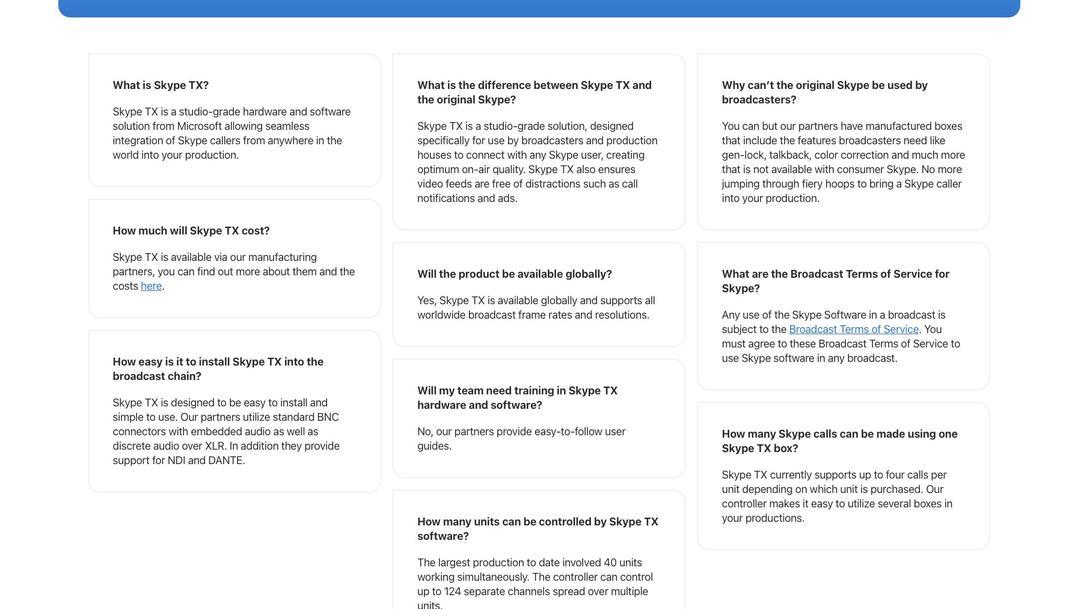 Task type: describe. For each thing, give the bounding box(es) containing it.
hardware inside skype tx is a studio-grade hardware and software solution from microsoft allowing seamless integration of skype callers from anywhere in the world into your production.
[[243, 105, 287, 118]]

software
[[824, 309, 867, 321]]

studio- for microsoft
[[179, 105, 213, 118]]

studio- for by
[[484, 120, 518, 132]]

tx inside skype tx is designed to be easy to install and simple to use. our partners utilize standard bnc connectors with embedded audio as well as discrete audio over xlr. in addition they provide support for ndi and dante.
[[145, 396, 158, 409]]

the inside skype tx is a studio-grade hardware and software solution from microsoft allowing seamless integration of skype callers from anywhere in the world into your production.
[[327, 134, 342, 147]]

what for what are the broadcast terms of service for skype?
[[722, 268, 750, 280]]

. inside . you must agree to these broadcast terms of service to use skype software in any broadcast.
[[919, 323, 922, 336]]

tx inside skype tx is available via our manufacturing partners, you can find out more about them and the costs
[[145, 251, 158, 263]]

1 vertical spatial service
[[884, 323, 919, 336]]

you inside you can but our partners have manufactured boxes that include the features broadcasters need like gen-lock, talkback, color correction and much more that is not available with consumer skype. no more jumping through fiery hoops to bring a skype caller into your production.
[[722, 120, 740, 132]]

how for how much will skype tx cost?
[[113, 224, 136, 237]]

rates
[[549, 309, 572, 321]]

product
[[459, 268, 500, 280]]

in inside the skype tx currently supports up to four calls per unit depending on which unit is purchased. our controller makes it easy to utilize several boxes in your productions.
[[945, 497, 953, 510]]

jumping
[[722, 177, 760, 190]]

1 vertical spatial broadcast
[[789, 323, 837, 336]]

will
[[170, 224, 187, 237]]

into inside how easy is it to install skype tx into the broadcast chain?
[[284, 355, 304, 368]]

your inside you can but our partners have manufactured boxes that include the features broadcasters need like gen-lock, talkback, color correction and much more that is not available with consumer skype. no more jumping through fiery hoops to bring a skype caller into your production.
[[742, 192, 763, 204]]

purchased.
[[871, 483, 924, 496]]

more inside skype tx is available via our manufacturing partners, you can find out more about them and the costs
[[236, 265, 260, 278]]

hoops
[[826, 177, 855, 190]]

here link
[[141, 280, 162, 292]]

no, our partners provide easy-to-follow user guides.
[[418, 425, 626, 452]]

1 vertical spatial much
[[139, 224, 167, 237]]

yes,
[[418, 294, 437, 307]]

like
[[930, 134, 946, 147]]

install inside skype tx is designed to be easy to install and simple to use. our partners utilize standard bnc connectors with embedded audio as well as discrete audio over xlr. in addition they provide support for ndi and dante.
[[280, 396, 308, 409]]

broadcasters?
[[722, 93, 797, 106]]

tx inside will my team need training in skype tx hardware and software?
[[604, 384, 618, 397]]

over inside skype tx is designed to be easy to install and simple to use. our partners utilize standard bnc connectors with embedded audio as well as discrete audio over xlr. in addition they provide support for ndi and dante.
[[182, 440, 202, 452]]

date
[[539, 556, 560, 569]]

working
[[418, 571, 455, 583]]

ads.
[[498, 192, 518, 204]]

team
[[458, 384, 484, 397]]

will my team need training in skype tx hardware and software? element
[[393, 359, 686, 478]]

grade for allowing
[[213, 105, 240, 118]]

. you must agree to these broadcast terms of service to use skype software in any broadcast.
[[722, 323, 961, 364]]

much inside you can but our partners have manufactured boxes that include the features broadcasters need like gen-lock, talkback, color correction and much more that is not available with consumer skype. no more jumping through fiery hoops to bring a skype caller into your production.
[[912, 149, 939, 161]]

optimum
[[418, 163, 459, 176]]

40
[[604, 556, 617, 569]]

broadcast inside . you must agree to these broadcast terms of service to use skype software in any broadcast.
[[819, 337, 867, 350]]

any inside the skype tx is a studio-grade solution, designed specifically for use by broadcasters and production houses to connect with any skype user, creating optimum on-air quality. skype tx also ensures video feeds are free of distractions such as call notifications and ads.
[[530, 149, 546, 161]]

original inside why can't the original skype be used by broadcasters?
[[796, 79, 835, 91]]

worldwide
[[418, 309, 466, 321]]

must
[[722, 337, 746, 350]]

what is skype tx element
[[88, 54, 381, 187]]

in inside will my team need training in skype tx hardware and software?
[[557, 384, 566, 397]]

. inside the how much will skype tx cost? element
[[162, 280, 165, 292]]

broadcast inside any use of the skype software in a broadcast is subject to the
[[888, 309, 936, 321]]

how much will skype tx cost?
[[113, 224, 270, 237]]

caller
[[937, 177, 962, 190]]

need inside you can but our partners have manufactured boxes that include the features broadcasters need like gen-lock, talkback, color correction and much more that is not available with consumer skype. no more jumping through fiery hoops to bring a skype caller into your production.
[[904, 134, 928, 147]]

your inside skype tx is a studio-grade hardware and software solution from microsoft allowing seamless integration of skype callers from anywhere in the world into your production.
[[162, 149, 182, 161]]

you can but our partners have manufactured boxes that include the features broadcasters need like gen-lock, talkback, color correction and much more that is not available with consumer skype. no more jumping through fiery hoops to bring a skype caller into your production.
[[722, 120, 966, 204]]

of inside . you must agree to these broadcast terms of service to use skype software in any broadcast.
[[901, 337, 911, 350]]

ndi
[[168, 454, 185, 467]]

in inside skype tx is a studio-grade hardware and software solution from microsoft allowing seamless integration of skype callers from anywhere in the world into your production.
[[316, 134, 324, 147]]

my
[[439, 384, 455, 397]]

it inside how easy is it to install skype tx into the broadcast chain?
[[176, 355, 183, 368]]

how many skype calls can be made using one skype tx box? element
[[698, 402, 990, 550]]

manufactured
[[866, 120, 932, 132]]

four
[[886, 469, 905, 481]]

connect
[[466, 149, 505, 161]]

correction
[[841, 149, 889, 161]]

be for how many skype calls can be made using one skype tx box?
[[861, 428, 874, 440]]

features
[[798, 134, 837, 147]]

will for will my team need training in skype tx hardware and software?
[[418, 384, 437, 397]]

xlr.
[[205, 440, 227, 452]]

partners inside you can but our partners have manufactured boxes that include the features broadcasters need like gen-lock, talkback, color correction and much more that is not available with consumer skype. no more jumping through fiery hoops to bring a skype caller into your production.
[[799, 120, 838, 132]]

0 horizontal spatial audio
[[153, 440, 179, 452]]

chain?
[[168, 370, 202, 383]]

a inside skype tx is a studio-grade hardware and software solution from microsoft allowing seamless integration of skype callers from anywhere in the world into your production.
[[171, 105, 177, 118]]

and inside you can but our partners have manufactured boxes that include the features broadcasters need like gen-lock, talkback, color correction and much more that is not available with consumer skype. no more jumping through fiery hoops to bring a skype caller into your production.
[[892, 149, 910, 161]]

tx?
[[189, 79, 209, 91]]

separate
[[464, 585, 505, 598]]

solution
[[113, 120, 150, 132]]

be for why can't the original skype be used by broadcasters?
[[872, 79, 885, 91]]

124
[[444, 585, 461, 598]]

per
[[931, 469, 947, 481]]

to inside you can but our partners have manufactured boxes that include the features broadcasters need like gen-lock, talkback, color correction and much more that is not available with consumer skype. no more jumping through fiery hoops to bring a skype caller into your production.
[[858, 177, 867, 190]]

well
[[287, 425, 305, 438]]

how many skype calls can be made using one skype tx box?
[[722, 428, 958, 455]]

and inside will my team need training in skype tx hardware and software?
[[469, 399, 488, 411]]

bnc
[[317, 411, 339, 423]]

and inside skype tx is available via our manufacturing partners, you can find out more about them and the costs
[[319, 265, 337, 278]]

feeds
[[446, 177, 472, 190]]

free
[[492, 177, 511, 190]]

supports inside yes, skype tx is available globally and supports all worldwide broadcast frame rates and resolutions.
[[601, 294, 643, 307]]

for inside what are the broadcast terms of service for skype?
[[935, 268, 950, 280]]

find
[[197, 265, 215, 278]]

1 horizontal spatial as
[[308, 425, 319, 438]]

the inside skype tx is available via our manufacturing partners, you can find out more about them and the costs
[[340, 265, 355, 278]]

yes, skype tx is available globally and supports all worldwide broadcast frame rates and resolutions.
[[418, 294, 655, 321]]

a inside you can but our partners have manufactured boxes that include the features broadcasters need like gen-lock, talkback, color correction and much more that is not available with consumer skype. no more jumping through fiery hoops to bring a skype caller into your production.
[[897, 177, 902, 190]]

will the product be available globally?
[[418, 268, 612, 280]]

any
[[722, 309, 740, 321]]

easy inside how easy is it to install skype tx into the broadcast chain?
[[139, 355, 163, 368]]

software? inside 'how many units can be controlled by skype tx software?'
[[418, 530, 469, 543]]

is inside the skype tx currently supports up to four calls per unit depending on which unit is purchased. our controller makes it easy to utilize several boxes in your productions.
[[861, 483, 868, 496]]

how easy is it to install skype tx into the broadcast chain? element
[[88, 330, 381, 493]]

skype inside 'how many units can be controlled by skype tx software?'
[[609, 515, 642, 528]]

what are the broadcast terms of service for skype? element
[[698, 242, 990, 390]]

skype inside you can but our partners have manufactured boxes that include the features broadcasters need like gen-lock, talkback, color correction and much more that is not available with consumer skype. no more jumping through fiery hoops to bring a skype caller into your production.
[[905, 177, 934, 190]]

terms inside . you must agree to these broadcast terms of service to use skype software in any broadcast.
[[869, 337, 899, 350]]

tx inside skype tx is a studio-grade hardware and software solution from microsoft allowing seamless integration of skype callers from anywhere in the world into your production.
[[145, 105, 158, 118]]

is inside any use of the skype software in a broadcast is subject to the
[[938, 309, 946, 321]]

broadcast inside what are the broadcast terms of service for skype?
[[791, 268, 844, 280]]

what is the difference between skype tx and the original skype?
[[418, 79, 652, 106]]

what are the broadcast terms of service for skype?
[[722, 268, 950, 295]]

on-
[[462, 163, 479, 176]]

skype inside yes, skype tx is available globally and supports all worldwide broadcast frame rates and resolutions.
[[440, 294, 469, 307]]

color
[[815, 149, 838, 161]]

broadcast for the
[[113, 370, 165, 383]]

units inside 'how many units can be controlled by skype tx software?'
[[474, 515, 500, 528]]

how for how many units can be controlled by skype tx software?
[[418, 515, 441, 528]]

broadcast terms of service
[[789, 323, 919, 336]]

the inside what are the broadcast terms of service for skype?
[[771, 268, 788, 280]]

skype.
[[887, 163, 919, 176]]

are inside what are the broadcast terms of service for skype?
[[752, 268, 769, 280]]

using
[[908, 428, 936, 440]]

about
[[263, 265, 290, 278]]

partners,
[[113, 265, 155, 278]]

skype? inside what is the difference between skype tx and the original skype?
[[478, 93, 516, 106]]

tx inside how easy is it to install skype tx into the broadcast chain?
[[267, 355, 282, 368]]

can inside skype tx is available via our manufacturing partners, you can find out more about them and the costs
[[178, 265, 195, 278]]

why can't the original skype be used by broadcasters? element
[[698, 54, 990, 230]]

easy-
[[535, 425, 561, 438]]

production. inside you can but our partners have manufactured boxes that include the features broadcasters need like gen-lock, talkback, color correction and much more that is not available with consumer skype. no more jumping through fiery hoops to bring a skype caller into your production.
[[766, 192, 820, 204]]

quality.
[[493, 163, 526, 176]]

1 unit from the left
[[722, 483, 740, 496]]

the inside you can but our partners have manufactured boxes that include the features broadcasters need like gen-lock, talkback, color correction and much more that is not available with consumer skype. no more jumping through fiery hoops to bring a skype caller into your production.
[[780, 134, 795, 147]]

made
[[877, 428, 906, 440]]

here
[[141, 280, 162, 292]]

user
[[605, 425, 626, 438]]

tx inside yes, skype tx is available globally and supports all worldwide broadcast frame rates and resolutions.
[[472, 294, 485, 307]]

why
[[722, 79, 745, 91]]

how many units can be controlled by skype tx software? element
[[393, 490, 686, 609]]

involved
[[563, 556, 601, 569]]

to-
[[561, 425, 575, 438]]

designed inside the skype tx is a studio-grade solution, designed specifically for use by broadcasters and production houses to connect with any skype user, creating optimum on-air quality. skype tx also ensures video feeds are free of distractions such as call notifications and ads.
[[590, 120, 634, 132]]

skype tx is a studio-grade hardware and software solution from microsoft allowing seamless integration of skype callers from anywhere in the world into your production.
[[113, 105, 351, 161]]

0 vertical spatial audio
[[245, 425, 271, 438]]

skype? inside what are the broadcast terms of service for skype?
[[722, 282, 760, 295]]

1 vertical spatial terms
[[840, 323, 869, 336]]

follow
[[575, 425, 603, 438]]

1 vertical spatial more
[[938, 163, 962, 176]]

1 vertical spatial the
[[532, 571, 551, 583]]

allowing
[[225, 120, 263, 132]]

ensures
[[598, 163, 636, 176]]

0 horizontal spatial as
[[273, 425, 284, 438]]

largest
[[438, 556, 470, 569]]

boxes inside you can but our partners have manufactured boxes that include the features broadcasters need like gen-lock, talkback, color correction and much more that is not available with consumer skype. no more jumping through fiery hoops to bring a skype caller into your production.
[[935, 120, 963, 132]]

skype inside skype tx is available via our manufacturing partners, you can find out more about them and the costs
[[113, 251, 142, 263]]

software? inside will my team need training in skype tx hardware and software?
[[491, 399, 543, 411]]

controller inside the largest production to date involved 40 units working simultaneously. the controller can control up to 124 separate channels spread over multiple units.
[[553, 571, 598, 583]]

frame
[[518, 309, 546, 321]]

houses
[[418, 149, 452, 161]]

production. inside skype tx is a studio-grade hardware and software solution from microsoft allowing seamless integration of skype callers from anywhere in the world into your production.
[[185, 149, 239, 161]]

install inside how easy is it to install skype tx into the broadcast chain?
[[199, 355, 230, 368]]

broadcast.
[[848, 352, 898, 364]]

by inside 'how many units can be controlled by skype tx software?'
[[594, 515, 607, 528]]

many for skype
[[748, 428, 776, 440]]

you inside . you must agree to these broadcast terms of service to use skype software in any broadcast.
[[925, 323, 942, 336]]

manufacturing
[[248, 251, 317, 263]]

controlled
[[539, 515, 592, 528]]

depending
[[742, 483, 793, 496]]

2 that from the top
[[722, 163, 741, 176]]

be inside 'how many units can be controlled by skype tx software?'
[[524, 515, 537, 528]]

tx inside "how many skype calls can be made using one skype tx box?"
[[757, 442, 772, 455]]

of inside what are the broadcast terms of service for skype?
[[881, 268, 891, 280]]

skype inside . you must agree to these broadcast terms of service to use skype software in any broadcast.
[[742, 352, 771, 364]]

0 vertical spatial more
[[941, 149, 966, 161]]

are inside the skype tx is a studio-grade solution, designed specifically for use by broadcasters and production houses to connect with any skype user, creating optimum on-air quality. skype tx also ensures video feeds are free of distractions such as call notifications and ads.
[[475, 177, 490, 190]]

into inside you can but our partners have manufactured boxes that include the features broadcasters need like gen-lock, talkback, color correction and much more that is not available with consumer skype. no more jumping through fiery hoops to bring a skype caller into your production.
[[722, 192, 740, 204]]

how easy is it to install skype tx into the broadcast chain?
[[113, 355, 324, 383]]

guides.
[[418, 440, 452, 452]]

skype inside will my team need training in skype tx hardware and software?
[[569, 384, 601, 397]]

in inside any use of the skype software in a broadcast is subject to the
[[869, 309, 877, 321]]

skype inside the skype tx currently supports up to four calls per unit depending on which unit is purchased. our controller makes it easy to utilize several boxes in your productions.
[[722, 469, 752, 481]]

is inside the skype tx is a studio-grade solution, designed specifically for use by broadcasters and production houses to connect with any skype user, creating optimum on-air quality. skype tx also ensures video feeds are free of distractions such as call notifications and ads.
[[466, 120, 473, 132]]

supports inside the skype tx currently supports up to four calls per unit depending on which unit is purchased. our controller makes it easy to utilize several boxes in your productions.
[[815, 469, 857, 481]]

control
[[620, 571, 653, 583]]

available inside yes, skype tx is available globally and supports all worldwide broadcast frame rates and resolutions.
[[498, 294, 539, 307]]

anywhere
[[268, 134, 314, 147]]

simultaneously.
[[457, 571, 530, 583]]

creating
[[606, 149, 645, 161]]



Task type: locate. For each thing, give the bounding box(es) containing it.
1 horizontal spatial supports
[[815, 469, 857, 481]]

tx
[[616, 79, 630, 91], [145, 105, 158, 118], [450, 120, 463, 132], [561, 163, 574, 176], [225, 224, 239, 237], [145, 251, 158, 263], [472, 294, 485, 307], [267, 355, 282, 368], [604, 384, 618, 397], [145, 396, 158, 409], [757, 442, 772, 455], [754, 469, 768, 481], [644, 515, 659, 528]]

your
[[162, 149, 182, 161], [742, 192, 763, 204], [722, 512, 743, 524]]

audio
[[245, 425, 271, 438], [153, 440, 179, 452]]

will for will the product be available globally?
[[418, 268, 437, 280]]

1 horizontal spatial from
[[243, 134, 265, 147]]

will the product be available globally? element
[[393, 242, 686, 347]]

these
[[790, 337, 816, 350]]

skype? down difference
[[478, 93, 516, 106]]

integration
[[113, 134, 163, 147]]

0 vertical spatial boxes
[[935, 120, 963, 132]]

any use of the skype software in a broadcast is subject to the
[[722, 309, 946, 336]]

how for how many skype calls can be made using one skype tx box?
[[722, 428, 746, 440]]

available up find
[[171, 251, 212, 263]]

production up "simultaneously."
[[473, 556, 524, 569]]

is
[[143, 79, 151, 91], [447, 79, 456, 91], [161, 105, 168, 118], [466, 120, 473, 132], [743, 163, 751, 176], [161, 251, 168, 263], [488, 294, 495, 307], [938, 309, 946, 321], [165, 355, 174, 368], [161, 396, 168, 409], [861, 483, 868, 496]]

utilize inside skype tx is designed to be easy to install and simple to use. our partners utilize standard bnc connectors with embedded audio as well as discrete audio over xlr. in addition they provide support for ndi and dante.
[[243, 411, 270, 423]]

2 horizontal spatial into
[[722, 192, 740, 204]]

a up broadcast terms of service link
[[880, 309, 886, 321]]

up inside the largest production to date involved 40 units working simultaneously. the controller can control up to 124 separate channels spread over multiple units.
[[418, 585, 430, 598]]

from up integration
[[153, 120, 175, 132]]

utilize up the addition
[[243, 411, 270, 423]]

0 horizontal spatial the
[[418, 556, 436, 569]]

1 vertical spatial supports
[[815, 469, 857, 481]]

audio up ndi
[[153, 440, 179, 452]]

any inside . you must agree to these broadcast terms of service to use skype software in any broadcast.
[[828, 352, 845, 364]]

up
[[859, 469, 872, 481], [418, 585, 430, 598]]

makes
[[770, 497, 800, 510]]

grade up allowing
[[213, 105, 240, 118]]

fiery
[[802, 177, 823, 190]]

broadcast inside yes, skype tx is available globally and supports all worldwide broadcast frame rates and resolutions.
[[468, 309, 516, 321]]

controller
[[722, 497, 767, 510], [553, 571, 598, 583]]

calls inside "how many skype calls can be made using one skype tx box?"
[[814, 428, 838, 440]]

0 horizontal spatial designed
[[171, 396, 215, 409]]

any
[[530, 149, 546, 161], [828, 352, 845, 364]]

1 horizontal spatial .
[[919, 323, 922, 336]]

addition
[[241, 440, 279, 452]]

units up "simultaneously."
[[474, 515, 500, 528]]

0 vertical spatial install
[[199, 355, 230, 368]]

is inside how easy is it to install skype tx into the broadcast chain?
[[165, 355, 174, 368]]

2 vertical spatial our
[[436, 425, 452, 438]]

0 horizontal spatial controller
[[553, 571, 598, 583]]

2 vertical spatial with
[[169, 425, 188, 438]]

with down use.
[[169, 425, 188, 438]]

designed inside skype tx is designed to be easy to install and simple to use. our partners utilize standard bnc connectors with embedded audio as well as discrete audio over xlr. in addition they provide support for ndi and dante.
[[171, 396, 215, 409]]

units up control
[[620, 556, 642, 569]]

available up frame
[[498, 294, 539, 307]]

production up the creating
[[607, 134, 658, 147]]

1 vertical spatial controller
[[553, 571, 598, 583]]

0 horizontal spatial units
[[474, 515, 500, 528]]

1 vertical spatial units
[[620, 556, 642, 569]]

broadcasters for manufactured
[[839, 134, 901, 147]]

partners down team
[[455, 425, 494, 438]]

of
[[166, 134, 175, 147], [513, 177, 523, 190], [881, 268, 891, 280], [762, 309, 772, 321], [872, 323, 881, 336], [901, 337, 911, 350]]

boxes up like
[[935, 120, 963, 132]]

hardware down my
[[418, 399, 467, 411]]

terms up broadcast.
[[869, 337, 899, 350]]

units.
[[418, 600, 443, 609]]

is inside yes, skype tx is available globally and supports all worldwide broadcast frame rates and resolutions.
[[488, 294, 495, 307]]

in down per
[[945, 497, 953, 510]]

productions.
[[746, 512, 805, 524]]

our
[[781, 120, 796, 132], [230, 251, 246, 263], [436, 425, 452, 438]]

0 vertical spatial provide
[[497, 425, 532, 438]]

broadcasters for solution,
[[522, 134, 584, 147]]

tx inside the skype tx currently supports up to four calls per unit depending on which unit is purchased. our controller makes it easy to utilize several boxes in your productions.
[[754, 469, 768, 481]]

tx inside 'how many units can be controlled by skype tx software?'
[[644, 515, 659, 528]]

terms down software
[[840, 323, 869, 336]]

2 vertical spatial broadcast
[[819, 337, 867, 350]]

broadcast left frame
[[468, 309, 516, 321]]

also
[[577, 163, 596, 176]]

seamless
[[266, 120, 310, 132]]

and inside skype tx is a studio-grade hardware and software solution from microsoft allowing seamless integration of skype callers from anywhere in the world into your production.
[[290, 105, 307, 118]]

skype tx currently supports up to four calls per unit depending on which unit is purchased. our controller makes it easy to utilize several boxes in your productions.
[[722, 469, 953, 524]]

studio- up the connect at the top left of the page
[[484, 120, 518, 132]]

is inside skype tx is available via our manufacturing partners, you can find out more about them and the costs
[[161, 251, 168, 263]]

our up guides.
[[436, 425, 452, 438]]

available up globally
[[518, 268, 563, 280]]

boxes inside the skype tx currently supports up to four calls per unit depending on which unit is purchased. our controller makes it easy to utilize several boxes in your productions.
[[914, 497, 942, 510]]

grade for broadcasters
[[518, 120, 545, 132]]

skype inside what is the difference between skype tx and the original skype?
[[581, 79, 613, 91]]

a down the what is skype tx?
[[171, 105, 177, 118]]

microsoft
[[177, 120, 222, 132]]

what for what is skype tx?
[[113, 79, 140, 91]]

need inside will my team need training in skype tx hardware and software?
[[486, 384, 512, 397]]

terms inside what are the broadcast terms of service for skype?
[[846, 268, 878, 280]]

1 horizontal spatial the
[[532, 571, 551, 583]]

much up no
[[912, 149, 939, 161]]

that
[[722, 134, 741, 147], [722, 163, 741, 176]]

easy up use.
[[139, 355, 163, 368]]

can
[[743, 120, 760, 132], [178, 265, 195, 278], [840, 428, 859, 440], [502, 515, 521, 528], [601, 571, 618, 583]]

designed up the creating
[[590, 120, 634, 132]]

to inside how easy is it to install skype tx into the broadcast chain?
[[186, 355, 196, 368]]

2 horizontal spatial broadcast
[[888, 309, 936, 321]]

subject
[[722, 323, 757, 336]]

original right can't
[[796, 79, 835, 91]]

what up any
[[722, 268, 750, 280]]

0 horizontal spatial .
[[162, 280, 165, 292]]

several
[[878, 497, 911, 510]]

1 horizontal spatial software
[[774, 352, 815, 364]]

1 vertical spatial will
[[418, 384, 437, 397]]

0 vertical spatial by
[[915, 79, 928, 91]]

in up broadcast terms of service link
[[869, 309, 877, 321]]

up inside the skype tx currently supports up to four calls per unit depending on which unit is purchased. our controller makes it easy to utilize several boxes in your productions.
[[859, 469, 872, 481]]

0 vertical spatial software?
[[491, 399, 543, 411]]

connectors
[[113, 425, 166, 438]]

broadcast up broadcast.
[[888, 309, 936, 321]]

0 horizontal spatial install
[[199, 355, 230, 368]]

0 horizontal spatial software?
[[418, 530, 469, 543]]

1 vertical spatial production
[[473, 556, 524, 569]]

a down skype.
[[897, 177, 902, 190]]

by
[[915, 79, 928, 91], [507, 134, 519, 147], [594, 515, 607, 528]]

spread
[[553, 585, 585, 598]]

1 horizontal spatial studio-
[[484, 120, 518, 132]]

standard
[[273, 411, 315, 423]]

unit right which
[[841, 483, 858, 496]]

provide inside no, our partners provide easy-to-follow user guides.
[[497, 425, 532, 438]]

why can't the original skype be used by broadcasters?
[[722, 79, 928, 106]]

from
[[153, 120, 175, 132], [243, 134, 265, 147]]

0 vertical spatial skype?
[[478, 93, 516, 106]]

1 vertical spatial from
[[243, 134, 265, 147]]

skype tx is available via our manufacturing partners, you can find out more about them and the costs
[[113, 251, 355, 292]]

0 horizontal spatial with
[[169, 425, 188, 438]]

studio- inside skype tx is a studio-grade hardware and software solution from microsoft allowing seamless integration of skype callers from anywhere in the world into your production.
[[179, 105, 213, 118]]

the up the "working"
[[418, 556, 436, 569]]

how much will skype tx cost? element
[[88, 199, 381, 318]]

can down 40
[[601, 571, 618, 583]]

and
[[633, 79, 652, 91], [290, 105, 307, 118], [586, 134, 604, 147], [892, 149, 910, 161], [478, 192, 495, 204], [319, 265, 337, 278], [580, 294, 598, 307], [575, 309, 593, 321], [310, 396, 328, 409], [469, 399, 488, 411], [188, 454, 206, 467]]

0 vertical spatial your
[[162, 149, 182, 161]]

0 horizontal spatial are
[[475, 177, 490, 190]]

1 horizontal spatial much
[[912, 149, 939, 161]]

2 vertical spatial more
[[236, 265, 260, 278]]

need right team
[[486, 384, 512, 397]]

0 vertical spatial the
[[418, 556, 436, 569]]

use down must in the right of the page
[[722, 352, 739, 364]]

supports up which
[[815, 469, 857, 481]]

are up subject
[[752, 268, 769, 280]]

0 horizontal spatial software
[[310, 105, 351, 118]]

2 vertical spatial use
[[722, 352, 739, 364]]

be inside "how many skype calls can be made using one skype tx box?"
[[861, 428, 874, 440]]

be inside skype tx is designed to be easy to install and simple to use. our partners utilize standard bnc connectors with embedded audio as well as discrete audio over xlr. in addition they provide support for ndi and dante.
[[229, 396, 241, 409]]

our inside skype tx is available via our manufacturing partners, you can find out more about them and the costs
[[230, 251, 246, 263]]

with down color
[[815, 163, 835, 176]]

0 horizontal spatial any
[[530, 149, 546, 161]]

0 vertical spatial from
[[153, 120, 175, 132]]

what is skype tx?
[[113, 79, 209, 91]]

the
[[418, 556, 436, 569], [532, 571, 551, 583]]

more down like
[[941, 149, 966, 161]]

1 vertical spatial into
[[722, 192, 740, 204]]

into down jumping
[[722, 192, 740, 204]]

many inside "how many skype calls can be made using one skype tx box?"
[[748, 428, 776, 440]]

provide down the bnc
[[305, 440, 340, 452]]

0 vertical spatial over
[[182, 440, 202, 452]]

0 vertical spatial utilize
[[243, 411, 270, 423]]

but
[[762, 120, 778, 132]]

what up specifically
[[418, 79, 445, 91]]

2 horizontal spatial with
[[815, 163, 835, 176]]

calls inside the skype tx currently supports up to four calls per unit depending on which unit is purchased. our controller makes it easy to utilize several boxes in your productions.
[[908, 469, 929, 481]]

0 horizontal spatial provide
[[305, 440, 340, 452]]

1 horizontal spatial utilize
[[848, 497, 875, 510]]

broadcast inside how easy is it to install skype tx into the broadcast chain?
[[113, 370, 165, 383]]

broadcast for worldwide
[[468, 309, 516, 321]]

provide left easy-
[[497, 425, 532, 438]]

1 vertical spatial utilize
[[848, 497, 875, 510]]

our inside no, our partners provide easy-to-follow user guides.
[[436, 425, 452, 438]]

your down jumping
[[742, 192, 763, 204]]

1 vertical spatial grade
[[518, 120, 545, 132]]

be inside why can't the original skype be used by broadcasters?
[[872, 79, 885, 91]]

any down the broadcast terms of service
[[828, 352, 845, 364]]

are down air
[[475, 177, 490, 190]]

install up standard
[[280, 396, 308, 409]]

agree
[[749, 337, 775, 350]]

be right "product"
[[502, 268, 515, 280]]

need
[[904, 134, 928, 147], [486, 384, 512, 397]]

up left four
[[859, 469, 872, 481]]

1 vertical spatial our
[[230, 251, 246, 263]]

service inside what are the broadcast terms of service for skype?
[[894, 268, 933, 280]]

will
[[418, 268, 437, 280], [418, 384, 437, 397]]

1 horizontal spatial production.
[[766, 192, 820, 204]]

with inside skype tx is designed to be easy to install and simple to use. our partners utilize standard bnc connectors with embedded audio as well as discrete audio over xlr. in addition they provide support for ndi and dante.
[[169, 425, 188, 438]]

broadcast terms of service link
[[789, 323, 919, 336]]

callers
[[210, 134, 241, 147]]

skype?
[[478, 93, 516, 106], [722, 282, 760, 295]]

dante.
[[208, 454, 245, 467]]

bring
[[870, 177, 894, 190]]

embedded
[[191, 425, 242, 438]]

software?
[[491, 399, 543, 411], [418, 530, 469, 543]]

into inside skype tx is a studio-grade hardware and software solution from microsoft allowing seamless integration of skype callers from anywhere in the world into your production.
[[141, 149, 159, 161]]

available down talkback,
[[772, 163, 812, 176]]

software down these
[[774, 352, 815, 364]]

available inside you can but our partners have manufactured boxes that include the features broadcasters need like gen-lock, talkback, color correction and much more that is not available with consumer skype. no more jumping through fiery hoops to bring a skype caller into your production.
[[772, 163, 812, 176]]

many up largest
[[443, 515, 472, 528]]

many up box?
[[748, 428, 776, 440]]

2 broadcasters from the left
[[839, 134, 901, 147]]

by right used
[[915, 79, 928, 91]]

1 vertical spatial with
[[815, 163, 835, 176]]

simple
[[113, 411, 144, 423]]

software up anywhere
[[310, 105, 351, 118]]

over inside the largest production to date involved 40 units working simultaneously. the controller can control up to 124 separate channels spread over multiple units.
[[588, 585, 609, 598]]

0 vertical spatial original
[[796, 79, 835, 91]]

what inside what is the difference between skype tx and the original skype?
[[418, 79, 445, 91]]

into down integration
[[141, 149, 159, 161]]

supports
[[601, 294, 643, 307], [815, 469, 857, 481]]

as right well
[[308, 425, 319, 438]]

0 horizontal spatial into
[[141, 149, 159, 161]]

0 horizontal spatial many
[[443, 515, 472, 528]]

utilize left several
[[848, 497, 875, 510]]

designed down chain?
[[171, 396, 215, 409]]

available inside skype tx is available via our manufacturing partners, you can find out more about them and the costs
[[171, 251, 212, 263]]

what inside what are the broadcast terms of service for skype?
[[722, 268, 750, 280]]

broadcasters up correction
[[839, 134, 901, 147]]

partners inside no, our partners provide easy-to-follow user guides.
[[455, 425, 494, 438]]

by inside the skype tx is a studio-grade solution, designed specifically for use by broadcasters and production houses to connect with any skype user, creating optimum on-air quality. skype tx also ensures video feeds are free of distractions such as call notifications and ads.
[[507, 134, 519, 147]]

a up the connect at the top left of the page
[[476, 120, 481, 132]]

in
[[230, 440, 238, 452]]

skype inside any use of the skype software in a broadcast is subject to the
[[792, 309, 822, 321]]

0 vertical spatial grade
[[213, 105, 240, 118]]

controller down involved on the bottom right of the page
[[553, 571, 598, 583]]

resolutions.
[[595, 309, 650, 321]]

via
[[214, 251, 228, 263]]

1 horizontal spatial broadcast
[[468, 309, 516, 321]]

used
[[888, 79, 913, 91]]

in right anywhere
[[316, 134, 324, 147]]

can inside "how many skype calls can be made using one skype tx box?"
[[840, 428, 859, 440]]

the inside why can't the original skype be used by broadcasters?
[[777, 79, 794, 91]]

will my team need training in skype tx hardware and software?
[[418, 384, 618, 411]]

1 vertical spatial for
[[935, 268, 950, 280]]

2 will from the top
[[418, 384, 437, 397]]

calls
[[814, 428, 838, 440], [908, 469, 929, 481]]

0 horizontal spatial studio-
[[179, 105, 213, 118]]

partners up features
[[799, 120, 838, 132]]

how inside 'how many units can be controlled by skype tx software?'
[[418, 515, 441, 528]]

in down any use of the skype software in a broadcast is subject to the
[[817, 352, 826, 364]]

broadcast up simple
[[113, 370, 165, 383]]

broadcasters down solution,
[[522, 134, 584, 147]]

easy inside skype tx is designed to be easy to install and simple to use. our partners utilize standard bnc connectors with embedded audio as well as discrete audio over xlr. in addition they provide support for ndi and dante.
[[244, 396, 266, 409]]

.
[[162, 280, 165, 292], [919, 323, 922, 336]]

over up ndi
[[182, 440, 202, 452]]

0 vertical spatial much
[[912, 149, 939, 161]]

0 horizontal spatial calls
[[814, 428, 838, 440]]

difference
[[478, 79, 531, 91]]

them
[[293, 265, 317, 278]]

grade down what is the difference between skype tx and the original skype?
[[518, 120, 545, 132]]

a
[[171, 105, 177, 118], [476, 120, 481, 132], [897, 177, 902, 190], [880, 309, 886, 321]]

can left controlled
[[502, 515, 521, 528]]

you
[[158, 265, 175, 278]]

1 horizontal spatial it
[[803, 497, 809, 510]]

what is the difference between skype tx and the original skype? element
[[393, 54, 686, 230]]

grade
[[213, 105, 240, 118], [518, 120, 545, 132]]

0 vertical spatial designed
[[590, 120, 634, 132]]

0 vertical spatial terms
[[846, 268, 878, 280]]

specifically
[[418, 134, 470, 147]]

any up distractions at the top of the page
[[530, 149, 546, 161]]

our inside skype tx is designed to be easy to install and simple to use. our partners utilize standard bnc connectors with embedded audio as well as discrete audio over xlr. in addition they provide support for ndi and dante.
[[181, 411, 198, 423]]

0 horizontal spatial over
[[182, 440, 202, 452]]

your down integration
[[162, 149, 182, 161]]

consumer
[[837, 163, 884, 176]]

1 vertical spatial partners
[[201, 411, 240, 423]]

as down ensures
[[609, 177, 620, 190]]

1 vertical spatial calls
[[908, 469, 929, 481]]

production. down callers at the top left of the page
[[185, 149, 239, 161]]

what
[[113, 79, 140, 91], [418, 79, 445, 91], [722, 268, 750, 280]]

unit
[[722, 483, 740, 496], [841, 483, 858, 496]]

currently
[[770, 469, 812, 481]]

0 vertical spatial that
[[722, 134, 741, 147]]

such
[[583, 177, 606, 190]]

can't
[[748, 79, 774, 91]]

need down manufactured
[[904, 134, 928, 147]]

0 vertical spatial supports
[[601, 294, 643, 307]]

to inside the skype tx is a studio-grade solution, designed specifically for use by broadcasters and production houses to connect with any skype user, creating optimum on-air quality. skype tx also ensures video feeds are free of distractions such as call notifications and ads.
[[454, 149, 464, 161]]

be
[[872, 79, 885, 91], [502, 268, 515, 280], [229, 396, 241, 409], [861, 428, 874, 440], [524, 515, 537, 528]]

1 vertical spatial your
[[742, 192, 763, 204]]

1 vertical spatial hardware
[[418, 399, 467, 411]]

use up subject
[[743, 309, 760, 321]]

which
[[810, 483, 838, 496]]

1 vertical spatial you
[[925, 323, 942, 336]]

be left made
[[861, 428, 874, 440]]

to inside any use of the skype software in a broadcast is subject to the
[[760, 323, 769, 336]]

0 horizontal spatial need
[[486, 384, 512, 397]]

software? up largest
[[418, 530, 469, 543]]

easy up the addition
[[244, 396, 266, 409]]

1 horizontal spatial broadcasters
[[839, 134, 901, 147]]

use inside the skype tx is a studio-grade solution, designed specifically for use by broadcasters and production houses to connect with any skype user, creating optimum on-air quality. skype tx also ensures video feeds are free of distractions such as call notifications and ads.
[[488, 134, 505, 147]]

into up standard
[[284, 355, 304, 368]]

2 vertical spatial terms
[[869, 337, 899, 350]]

world
[[113, 149, 139, 161]]

0 vertical spatial service
[[894, 268, 933, 280]]

units inside the largest production to date involved 40 units working simultaneously. the controller can control up to 124 separate channels spread over multiple units.
[[620, 556, 642, 569]]

as inside the skype tx is a studio-grade solution, designed specifically for use by broadcasters and production houses to connect with any skype user, creating optimum on-air quality. skype tx also ensures video feeds are free of distractions such as call notifications and ads.
[[609, 177, 620, 190]]

production inside the skype tx is a studio-grade solution, designed specifically for use by broadcasters and production houses to connect with any skype user, creating optimum on-air quality. skype tx also ensures video feeds are free of distractions such as call notifications and ads.
[[607, 134, 658, 147]]

use inside . you must agree to these broadcast terms of service to use skype software in any broadcast.
[[722, 352, 739, 364]]

1 broadcasters from the left
[[522, 134, 584, 147]]

it down on
[[803, 497, 809, 510]]

2 unit from the left
[[841, 483, 858, 496]]

grade inside skype tx is a studio-grade hardware and software solution from microsoft allowing seamless integration of skype callers from anywhere in the world into your production.
[[213, 105, 240, 118]]

can up include
[[743, 120, 760, 132]]

of inside the skype tx is a studio-grade solution, designed specifically for use by broadcasters and production houses to connect with any skype user, creating optimum on-air quality. skype tx also ensures video feeds are free of distractions such as call notifications and ads.
[[513, 177, 523, 190]]

easy
[[139, 355, 163, 368], [244, 396, 266, 409], [811, 497, 833, 510]]

0 vertical spatial easy
[[139, 355, 163, 368]]

0 vertical spatial partners
[[799, 120, 838, 132]]

controller inside the skype tx currently supports up to four calls per unit depending on which unit is purchased. our controller makes it easy to utilize several boxes in your productions.
[[722, 497, 767, 510]]

with inside the skype tx is a studio-grade solution, designed specifically for use by broadcasters and production houses to connect with any skype user, creating optimum on-air quality. skype tx also ensures video feeds are free of distractions such as call notifications and ads.
[[507, 149, 527, 161]]

in inside . you must agree to these broadcast terms of service to use skype software in any broadcast.
[[817, 352, 826, 364]]

by right controlled
[[594, 515, 607, 528]]

1 vertical spatial easy
[[244, 396, 266, 409]]

unit left depending
[[722, 483, 740, 496]]

utilize inside the skype tx currently supports up to four calls per unit depending on which unit is purchased. our controller makes it easy to utilize several boxes in your productions.
[[848, 497, 875, 510]]

a inside the skype tx is a studio-grade solution, designed specifically for use by broadcasters and production houses to connect with any skype user, creating optimum on-air quality. skype tx also ensures video feeds are free of distractions such as call notifications and ads.
[[476, 120, 481, 132]]

a inside any use of the skype software in a broadcast is subject to the
[[880, 309, 886, 321]]

1 vertical spatial boxes
[[914, 497, 942, 510]]

1 horizontal spatial what
[[418, 79, 445, 91]]

costs
[[113, 280, 138, 292]]

many for software?
[[443, 515, 472, 528]]

the largest production to date involved 40 units working simultaneously. the controller can control up to 124 separate channels spread over multiple units.
[[418, 556, 653, 609]]

1 will from the top
[[418, 268, 437, 280]]

0 vertical spatial broadcast
[[791, 268, 844, 280]]

skype
[[154, 79, 186, 91], [581, 79, 613, 91], [837, 79, 870, 91], [113, 105, 142, 118], [418, 120, 447, 132], [178, 134, 207, 147], [549, 149, 578, 161], [529, 163, 558, 176], [905, 177, 934, 190], [190, 224, 222, 237], [113, 251, 142, 263], [440, 294, 469, 307], [792, 309, 822, 321], [742, 352, 771, 364], [233, 355, 265, 368], [569, 384, 601, 397], [113, 396, 142, 409], [779, 428, 811, 440], [722, 442, 755, 455], [722, 469, 752, 481], [609, 515, 642, 528]]

your left productions.
[[722, 512, 743, 524]]

1 horizontal spatial for
[[472, 134, 485, 147]]

hardware inside will my team need training in skype tx hardware and software?
[[418, 399, 467, 411]]

how
[[113, 224, 136, 237], [113, 355, 136, 368], [722, 428, 746, 440], [418, 515, 441, 528]]

partners inside skype tx is designed to be easy to install and simple to use. our partners utilize standard bnc connectors with embedded audio as well as discrete audio over xlr. in addition they provide support for ndi and dante.
[[201, 411, 240, 423]]

broadcasters inside you can but our partners have manufactured boxes that include the features broadcasters need like gen-lock, talkback, color correction and much more that is not available with consumer skype. no more jumping through fiery hoops to bring a skype caller into your production.
[[839, 134, 901, 147]]

what for what is the difference between skype tx and the original skype?
[[418, 79, 445, 91]]

hardware up allowing
[[243, 105, 287, 118]]

install up chain?
[[199, 355, 230, 368]]

0 horizontal spatial unit
[[722, 483, 740, 496]]

2 vertical spatial service
[[913, 337, 949, 350]]

0 horizontal spatial production
[[473, 556, 524, 569]]

1 horizontal spatial units
[[620, 556, 642, 569]]

as left well
[[273, 425, 284, 438]]

original
[[796, 79, 835, 91], [437, 93, 476, 106]]

from down allowing
[[243, 134, 265, 147]]

skype? up any
[[722, 282, 760, 295]]

how for how easy is it to install skype tx into the broadcast chain?
[[113, 355, 136, 368]]

broadcast down broadcast terms of service link
[[819, 337, 867, 350]]

1 vertical spatial install
[[280, 396, 308, 409]]

is inside skype tx is a studio-grade hardware and software solution from microsoft allowing seamless integration of skype callers from anywhere in the world into your production.
[[161, 105, 168, 118]]

skype inside skype tx is designed to be easy to install and simple to use. our partners utilize standard bnc connectors with embedded audio as well as discrete audio over xlr. in addition they provide support for ndi and dante.
[[113, 396, 142, 409]]

broadcast up these
[[789, 323, 837, 336]]

0 horizontal spatial you
[[722, 120, 740, 132]]

what up the solution
[[113, 79, 140, 91]]

of inside skype tx is a studio-grade hardware and software solution from microsoft allowing seamless integration of skype callers from anywhere in the world into your production.
[[166, 134, 175, 147]]

easy down which
[[811, 497, 833, 510]]

1 that from the top
[[722, 134, 741, 147]]

1 horizontal spatial are
[[752, 268, 769, 280]]

be for skype tx is designed to be easy to install and simple to use. our partners utilize standard bnc connectors with embedded audio as well as discrete audio over xlr. in addition they provide support for ndi and dante.
[[229, 396, 241, 409]]

be left controlled
[[524, 515, 537, 528]]

over
[[182, 440, 202, 452], [588, 585, 609, 598]]

production inside the largest production to date involved 40 units working simultaneously. the controller can control up to 124 separate channels spread over multiple units.
[[473, 556, 524, 569]]

controller down depending
[[722, 497, 767, 510]]

over right spread
[[588, 585, 609, 598]]

provide inside skype tx is designed to be easy to install and simple to use. our partners utilize standard bnc connectors with embedded audio as well as discrete audio over xlr. in addition they provide support for ndi and dante.
[[305, 440, 340, 452]]

1 vertical spatial need
[[486, 384, 512, 397]]

0 horizontal spatial by
[[507, 134, 519, 147]]

is inside you can but our partners have manufactured boxes that include the features broadcasters need like gen-lock, talkback, color correction and much more that is not available with consumer skype. no more jumping through fiery hoops to bring a skype caller into your production.
[[743, 163, 751, 176]]

1 horizontal spatial grade
[[518, 120, 545, 132]]

use
[[488, 134, 505, 147], [743, 309, 760, 321], [722, 352, 739, 364]]

0 horizontal spatial much
[[139, 224, 167, 237]]

0 horizontal spatial utilize
[[243, 411, 270, 423]]

is inside skype tx is designed to be easy to install and simple to use. our partners utilize standard bnc connectors with embedded audio as well as discrete audio over xlr. in addition they provide support for ndi and dante.
[[161, 396, 168, 409]]

production. down through
[[766, 192, 820, 204]]

all
[[645, 294, 655, 307]]

1 horizontal spatial designed
[[590, 120, 634, 132]]

software inside . you must agree to these broadcast terms of service to use skype software in any broadcast.
[[774, 352, 815, 364]]

0 horizontal spatial easy
[[139, 355, 163, 368]]

video
[[418, 177, 443, 190]]

will inside will my team need training in skype tx hardware and software?
[[418, 384, 437, 397]]

tx inside what is the difference between skype tx and the original skype?
[[616, 79, 630, 91]]

1 horizontal spatial use
[[722, 352, 739, 364]]



Task type: vqa. For each thing, say whether or not it's contained in the screenshot.


